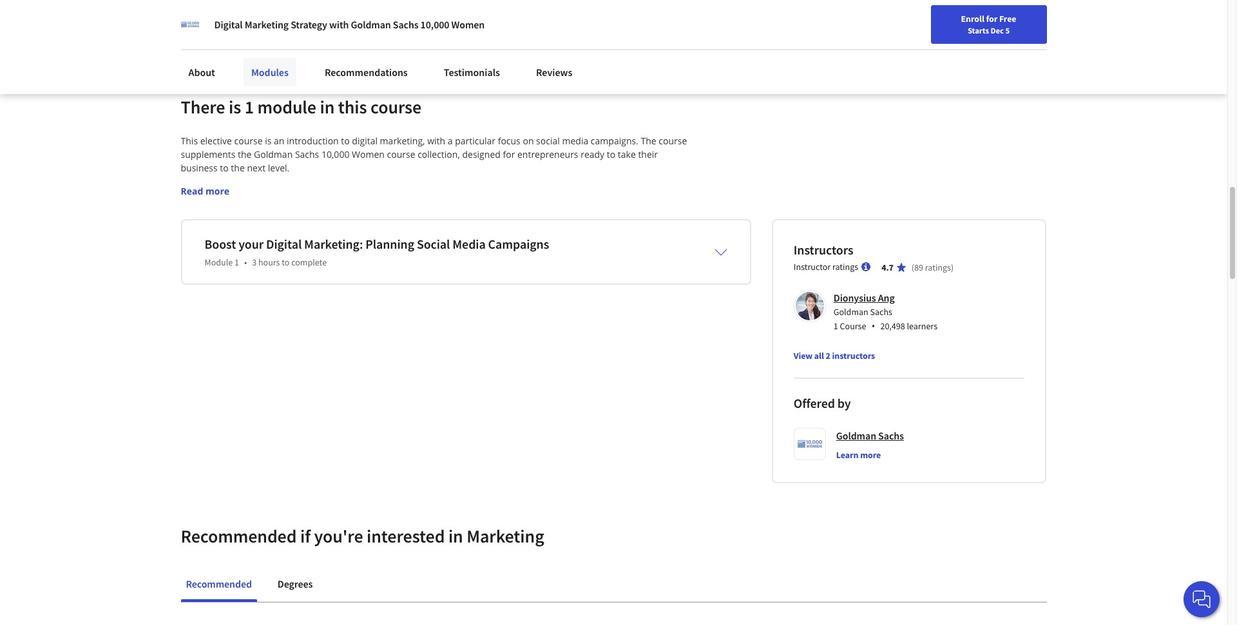 Task type: describe. For each thing, give the bounding box(es) containing it.
about
[[189, 66, 215, 79]]

with inside this elective course is an introduction to digital marketing, with a particular focus on social media campaigns. the course supplements the goldman sachs 10,000 women course collection, designed for entrepreneurs ready to take their business to the next level.
[[427, 135, 445, 147]]

collection element
[[181, 603, 1047, 625]]

to down supplements at the top of page
[[220, 162, 229, 174]]

boost your digital marketing: planning social media campaigns module 1 • 3 hours to complete
[[205, 236, 549, 268]]

if
[[300, 525, 311, 548]]

dionysius ang link
[[834, 291, 895, 304]]

1 horizontal spatial ratings
[[925, 262, 951, 273]]

level.
[[268, 162, 290, 174]]

learn
[[836, 449, 859, 461]]

ang
[[878, 291, 895, 304]]

campaigns.
[[591, 135, 639, 147]]

the
[[641, 135, 657, 147]]

view all 2 instructors button
[[794, 349, 875, 362]]

1 horizontal spatial marketing
[[467, 525, 544, 548]]

sachs inside the dionysius ang goldman sachs 1 course • 20,498 learners
[[870, 306, 893, 318]]

sachs inside this elective course is an introduction to digital marketing, with a particular focus on social media campaigns. the course supplements the goldman sachs 10,000 women course collection, designed for entrepreneurs ready to take their business to the next level.
[[295, 148, 319, 160]]

dionysius ang image
[[796, 292, 824, 320]]

view all 2 instructors
[[794, 350, 875, 362]]

starts
[[968, 25, 989, 35]]

5
[[1006, 25, 1010, 35]]

recommendation tabs tab list
[[181, 568, 1047, 602]]

• inside the dionysius ang goldman sachs 1 course • 20,498 learners
[[872, 319, 876, 333]]

a
[[448, 135, 453, 147]]

learn more
[[836, 449, 881, 461]]

about link
[[181, 58, 223, 86]]

( 89 ratings )
[[912, 262, 954, 273]]

0 horizontal spatial media
[[278, 15, 305, 28]]

planning
[[366, 236, 414, 252]]

dionysius ang goldman sachs 1 course • 20,498 learners
[[834, 291, 938, 333]]

goldman sachs link
[[836, 428, 904, 443]]

goldman sachs
[[836, 429, 904, 442]]

1 horizontal spatial your
[[336, 15, 356, 28]]

0 horizontal spatial is
[[229, 95, 241, 119]]

read
[[181, 185, 203, 197]]

0 vertical spatial the
[[238, 148, 252, 160]]

2
[[826, 350, 831, 362]]

sachs up learn more
[[879, 429, 904, 442]]

enroll for free starts dec 5
[[961, 13, 1017, 35]]

0 horizontal spatial digital
[[214, 18, 243, 31]]

10,000 inside this elective course is an introduction to digital marketing, with a particular focus on social media campaigns. the course supplements the goldman sachs 10,000 women course collection, designed for entrepreneurs ready to take their business to the next level.
[[322, 148, 350, 160]]

reviews
[[536, 66, 573, 79]]

business
[[181, 162, 218, 174]]

this
[[181, 135, 198, 147]]

goldman inside the dionysius ang goldman sachs 1 course • 20,498 learners
[[834, 306, 869, 318]]

module
[[205, 257, 233, 268]]

elective
[[200, 135, 232, 147]]

digital marketing strategy with goldman sachs 10,000 women
[[214, 18, 485, 31]]

• inside boost your digital marketing: planning social media campaigns module 1 • 3 hours to complete
[[244, 257, 247, 268]]

course up next
[[234, 135, 263, 147]]

modules link
[[244, 58, 296, 86]]

english
[[981, 15, 1012, 27]]

take
[[618, 148, 636, 160]]

recommended if you're interested in marketing
[[181, 525, 544, 548]]

share
[[203, 15, 228, 28]]

0 vertical spatial social
[[251, 15, 276, 28]]

module
[[257, 95, 316, 119]]

there
[[181, 95, 225, 119]]

interested
[[367, 525, 445, 548]]

instructor
[[794, 261, 831, 273]]

shopping cart: 1 item image
[[926, 10, 951, 30]]

degrees button
[[273, 568, 318, 599]]

an
[[274, 135, 285, 147]]

strategy
[[291, 18, 327, 31]]

0 horizontal spatial marketing
[[245, 18, 289, 31]]

on inside this elective course is an introduction to digital marketing, with a particular focus on social media campaigns. the course supplements the goldman sachs 10,000 women course collection, designed for entrepreneurs ready to take their business to the next level.
[[523, 135, 534, 147]]

4.7
[[882, 262, 894, 273]]

offered by
[[794, 395, 851, 411]]

english button
[[957, 0, 1035, 42]]

digital inside boost your digital marketing: planning social media campaigns module 1 • 3 hours to complete
[[266, 236, 302, 252]]

there is 1 module in this course
[[181, 95, 422, 119]]

all
[[815, 350, 824, 362]]

instructors
[[794, 242, 854, 258]]

collection,
[[418, 148, 460, 160]]

degrees
[[278, 578, 313, 590]]

to down campaigns.
[[607, 148, 616, 160]]

course
[[840, 320, 867, 332]]

supplements
[[181, 148, 236, 160]]

introduction
[[287, 135, 339, 147]]

particular
[[455, 135, 496, 147]]

free
[[1000, 13, 1017, 24]]

recommendations
[[325, 66, 408, 79]]

this elective course is an introduction to digital marketing, with a particular focus on social media campaigns. the course supplements the goldman sachs 10,000 women course collection, designed for entrepreneurs ready to take their business to the next level.
[[181, 135, 690, 174]]

you're
[[314, 525, 363, 548]]

goldman up learn more
[[836, 429, 877, 442]]

0 horizontal spatial with
[[329, 18, 349, 31]]

0 vertical spatial in
[[326, 15, 334, 28]]

review
[[415, 15, 444, 28]]

it
[[230, 15, 236, 28]]

coursera career certificate image
[[803, 0, 1018, 67]]

to left digital
[[341, 135, 350, 147]]

0 vertical spatial 1
[[245, 95, 254, 119]]

next
[[247, 162, 266, 174]]

ready
[[581, 148, 605, 160]]



Task type: vqa. For each thing, say whether or not it's contained in the screenshot.
topmost Women
yes



Task type: locate. For each thing, give the bounding box(es) containing it.
0 vertical spatial your
[[336, 15, 356, 28]]

1 vertical spatial in
[[320, 95, 335, 119]]

goldman up recommendations link in the left top of the page
[[351, 18, 391, 31]]

on right focus
[[523, 135, 534, 147]]

recommended for recommended if you're interested in marketing
[[181, 525, 297, 548]]

digital up hours
[[266, 236, 302, 252]]

0 vertical spatial recommended
[[181, 525, 297, 548]]

1 vertical spatial your
[[239, 236, 264, 252]]

recommendations link
[[317, 58, 416, 86]]

campaigns
[[488, 236, 549, 252]]

your
[[336, 15, 356, 28], [239, 236, 264, 252]]

entrepreneurs
[[518, 148, 578, 160]]

in left this
[[320, 95, 335, 119]]

0 vertical spatial more
[[206, 185, 229, 197]]

your right and
[[336, 15, 356, 28]]

1 vertical spatial 10,000
[[322, 148, 350, 160]]

0 horizontal spatial social
[[251, 15, 276, 28]]

digital right goldman sachs "image"
[[214, 18, 243, 31]]

0 horizontal spatial ratings
[[833, 261, 859, 273]]

modules
[[251, 66, 289, 79]]

0 horizontal spatial 1
[[235, 257, 239, 268]]

the up next
[[238, 148, 252, 160]]

with up collection,
[[427, 135, 445, 147]]

your inside boost your digital marketing: planning social media campaigns module 1 • 3 hours to complete
[[239, 236, 264, 252]]

0 horizontal spatial •
[[244, 257, 247, 268]]

by
[[838, 395, 851, 411]]

view
[[794, 350, 813, 362]]

on right the it
[[238, 15, 249, 28]]

2 horizontal spatial 1
[[834, 320, 838, 332]]

is left an
[[265, 135, 272, 147]]

)
[[951, 262, 954, 273]]

dionysius
[[834, 291, 876, 304]]

social
[[251, 15, 276, 28], [536, 135, 560, 147]]

reviews link
[[528, 58, 580, 86]]

in right the interested at the bottom left of the page
[[449, 525, 463, 548]]

course right 'the'
[[659, 135, 687, 147]]

their
[[638, 148, 658, 160]]

10,000 down introduction
[[322, 148, 350, 160]]

media inside this elective course is an introduction to digital marketing, with a particular focus on social media campaigns. the course supplements the goldman sachs 10,000 women course collection, designed for entrepreneurs ready to take their business to the next level.
[[562, 135, 589, 147]]

media left and
[[278, 15, 305, 28]]

social right the it
[[251, 15, 276, 28]]

more
[[206, 185, 229, 197], [861, 449, 881, 461]]

women inside this elective course is an introduction to digital marketing, with a particular focus on social media campaigns. the course supplements the goldman sachs 10,000 women course collection, designed for entrepreneurs ready to take their business to the next level.
[[352, 148, 385, 160]]

1 horizontal spatial on
[[523, 135, 534, 147]]

for up dec
[[986, 13, 998, 24]]

for down focus
[[503, 148, 515, 160]]

1 horizontal spatial 1
[[245, 95, 254, 119]]

goldman
[[351, 18, 391, 31], [254, 148, 293, 160], [834, 306, 869, 318], [836, 429, 877, 442]]

more for learn more
[[861, 449, 881, 461]]

media
[[278, 15, 305, 28], [562, 135, 589, 147]]

course up marketing,
[[371, 95, 422, 119]]

social up entrepreneurs
[[536, 135, 560, 147]]

women
[[452, 18, 485, 31], [352, 148, 385, 160]]

goldman up course
[[834, 306, 869, 318]]

marketing,
[[380, 135, 425, 147]]

10,000 right performance
[[421, 18, 450, 31]]

2 vertical spatial 1
[[834, 320, 838, 332]]

recommended button
[[181, 568, 257, 599]]

is right "there"
[[229, 95, 241, 119]]

in for interested
[[449, 525, 463, 548]]

1 vertical spatial digital
[[266, 236, 302, 252]]

enroll
[[961, 13, 985, 24]]

1 horizontal spatial 10,000
[[421, 18, 450, 31]]

1 vertical spatial the
[[231, 162, 245, 174]]

recommended inside button
[[186, 578, 252, 590]]

0 horizontal spatial 10,000
[[322, 148, 350, 160]]

goldman up level.
[[254, 148, 293, 160]]

with right and
[[329, 18, 349, 31]]

on
[[238, 15, 249, 28], [523, 135, 534, 147]]

0 horizontal spatial more
[[206, 185, 229, 197]]

more inside button
[[206, 185, 229, 197]]

learn more button
[[836, 449, 881, 461]]

1 vertical spatial for
[[503, 148, 515, 160]]

(
[[912, 262, 915, 273]]

dec
[[991, 25, 1004, 35]]

to right hours
[[282, 257, 290, 268]]

is inside this elective course is an introduction to digital marketing, with a particular focus on social media campaigns. the course supplements the goldman sachs 10,000 women course collection, designed for entrepreneurs ready to take their business to the next level.
[[265, 135, 272, 147]]

0 vertical spatial on
[[238, 15, 249, 28]]

in right and
[[326, 15, 334, 28]]

1 horizontal spatial women
[[452, 18, 485, 31]]

sachs up recommendations link in the left top of the page
[[393, 18, 419, 31]]

0 horizontal spatial for
[[503, 148, 515, 160]]

sachs down ang
[[870, 306, 893, 318]]

1 horizontal spatial •
[[872, 319, 876, 333]]

marketing:
[[304, 236, 363, 252]]

more inside 'button'
[[861, 449, 881, 461]]

more right read
[[206, 185, 229, 197]]

social inside this elective course is an introduction to digital marketing, with a particular focus on social media campaigns. the course supplements the goldman sachs 10,000 women course collection, designed for entrepreneurs ready to take their business to the next level.
[[536, 135, 560, 147]]

1 vertical spatial social
[[536, 135, 560, 147]]

1 vertical spatial on
[[523, 135, 534, 147]]

1 vertical spatial media
[[562, 135, 589, 147]]

1 horizontal spatial more
[[861, 449, 881, 461]]

10,000
[[421, 18, 450, 31], [322, 148, 350, 160]]

ratings
[[833, 261, 859, 273], [925, 262, 951, 273]]

with
[[329, 18, 349, 31], [427, 135, 445, 147]]

0 vertical spatial for
[[986, 13, 998, 24]]

0 vertical spatial digital
[[214, 18, 243, 31]]

1 vertical spatial more
[[861, 449, 881, 461]]

goldman inside this elective course is an introduction to digital marketing, with a particular focus on social media campaigns. the course supplements the goldman sachs 10,000 women course collection, designed for entrepreneurs ready to take their business to the next level.
[[254, 148, 293, 160]]

the left next
[[231, 162, 245, 174]]

0 vertical spatial marketing
[[245, 18, 289, 31]]

social
[[417, 236, 450, 252]]

0 vertical spatial women
[[452, 18, 485, 31]]

1 vertical spatial 1
[[235, 257, 239, 268]]

more down goldman sachs
[[861, 449, 881, 461]]

1 horizontal spatial for
[[986, 13, 998, 24]]

0 horizontal spatial on
[[238, 15, 249, 28]]

read more
[[181, 185, 229, 197]]

1
[[245, 95, 254, 119], [235, 257, 239, 268], [834, 320, 838, 332]]

89
[[915, 262, 924, 273]]

for
[[986, 13, 998, 24], [503, 148, 515, 160]]

testimonials link
[[436, 58, 508, 86]]

offered
[[794, 395, 835, 411]]

your up 3
[[239, 236, 264, 252]]

course down marketing,
[[387, 148, 415, 160]]

instructor ratings
[[794, 261, 859, 273]]

women right review
[[452, 18, 485, 31]]

1 left course
[[834, 320, 838, 332]]

0 vertical spatial media
[[278, 15, 305, 28]]

read more button
[[181, 184, 229, 198]]

to inside boost your digital marketing: planning social media campaigns module 1 • 3 hours to complete
[[282, 257, 290, 268]]

chat with us image
[[1192, 589, 1212, 610]]

1 vertical spatial •
[[872, 319, 876, 333]]

0 vertical spatial •
[[244, 257, 247, 268]]

media up ready on the top left of page
[[562, 135, 589, 147]]

in for module
[[320, 95, 335, 119]]

ratings down the instructors
[[833, 261, 859, 273]]

complete
[[291, 257, 327, 268]]

goldman sachs image
[[181, 15, 199, 34]]

3
[[252, 257, 257, 268]]

• left "20,498"
[[872, 319, 876, 333]]

1 horizontal spatial digital
[[266, 236, 302, 252]]

0 horizontal spatial your
[[239, 236, 264, 252]]

in
[[326, 15, 334, 28], [320, 95, 335, 119], [449, 525, 463, 548]]

marketing
[[245, 18, 289, 31], [467, 525, 544, 548]]

0 vertical spatial with
[[329, 18, 349, 31]]

1 horizontal spatial media
[[562, 135, 589, 147]]

None search field
[[184, 8, 493, 34]]

is
[[229, 95, 241, 119], [265, 135, 272, 147]]

designed
[[462, 148, 501, 160]]

and
[[307, 15, 324, 28]]

1 vertical spatial women
[[352, 148, 385, 160]]

0 vertical spatial is
[[229, 95, 241, 119]]

learners
[[907, 320, 938, 332]]

digital
[[352, 135, 378, 147]]

1 horizontal spatial is
[[265, 135, 272, 147]]

•
[[244, 257, 247, 268], [872, 319, 876, 333]]

hours
[[258, 257, 280, 268]]

for inside this elective course is an introduction to digital marketing, with a particular focus on social media campaigns. the course supplements the goldman sachs 10,000 women course collection, designed for entrepreneurs ready to take their business to the next level.
[[503, 148, 515, 160]]

1 horizontal spatial with
[[427, 135, 445, 147]]

more for read more
[[206, 185, 229, 197]]

1 left 3
[[235, 257, 239, 268]]

digital
[[214, 18, 243, 31], [266, 236, 302, 252]]

boost
[[205, 236, 236, 252]]

this
[[338, 95, 367, 119]]

course
[[371, 95, 422, 119], [234, 135, 263, 147], [659, 135, 687, 147], [387, 148, 415, 160]]

instructors
[[832, 350, 875, 362]]

share it on social media and in your performance review
[[203, 15, 444, 28]]

• left 3
[[244, 257, 247, 268]]

1 inside boost your digital marketing: planning social media campaigns module 1 • 3 hours to complete
[[235, 257, 239, 268]]

0 horizontal spatial women
[[352, 148, 385, 160]]

sachs down introduction
[[295, 148, 319, 160]]

1 vertical spatial marketing
[[467, 525, 544, 548]]

testimonials
[[444, 66, 500, 79]]

20,498
[[881, 320, 905, 332]]

focus
[[498, 135, 521, 147]]

1 vertical spatial recommended
[[186, 578, 252, 590]]

sachs
[[393, 18, 419, 31], [295, 148, 319, 160], [870, 306, 893, 318], [879, 429, 904, 442]]

for inside enroll for free starts dec 5
[[986, 13, 998, 24]]

2 vertical spatial in
[[449, 525, 463, 548]]

0 vertical spatial 10,000
[[421, 18, 450, 31]]

ratings right 89
[[925, 262, 951, 273]]

1 horizontal spatial social
[[536, 135, 560, 147]]

the
[[238, 148, 252, 160], [231, 162, 245, 174]]

1 left module
[[245, 95, 254, 119]]

performance
[[358, 15, 413, 28]]

media
[[453, 236, 486, 252]]

1 vertical spatial is
[[265, 135, 272, 147]]

1 inside the dionysius ang goldman sachs 1 course • 20,498 learners
[[834, 320, 838, 332]]

1 vertical spatial with
[[427, 135, 445, 147]]

recommended for recommended
[[186, 578, 252, 590]]

women down digital
[[352, 148, 385, 160]]



